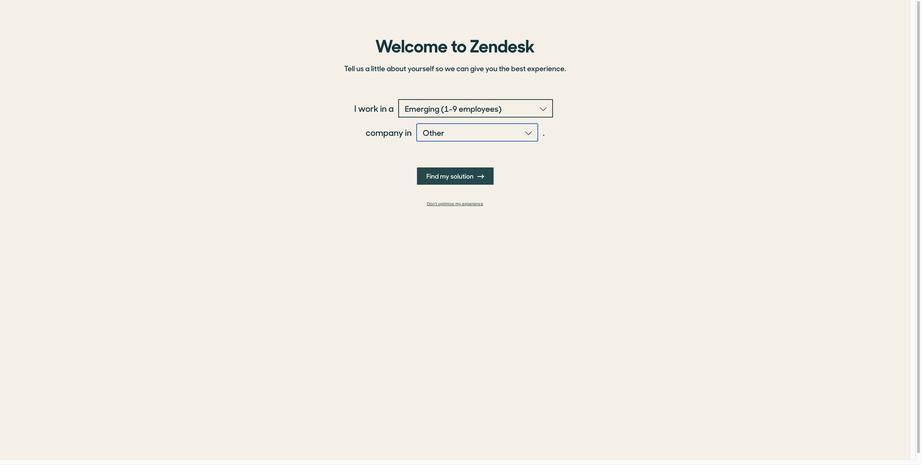 Task type: locate. For each thing, give the bounding box(es) containing it.
arrow right image
[[478, 174, 484, 180]]

zendesk
[[470, 32, 535, 57]]

1 vertical spatial in
[[405, 126, 412, 139]]

find     my solution
[[427, 172, 475, 181]]

us
[[357, 63, 364, 73]]

company
[[366, 126, 404, 139]]

welcome to zendesk
[[376, 32, 535, 57]]

find
[[427, 172, 439, 181]]

experience
[[462, 202, 484, 207]]

experience.
[[528, 63, 566, 73]]

1 vertical spatial my
[[456, 202, 461, 207]]

0 vertical spatial a
[[365, 63, 370, 73]]

a
[[365, 63, 370, 73], [389, 102, 394, 114]]

my right 'optimize'
[[456, 202, 461, 207]]

in
[[380, 102, 387, 114], [405, 126, 412, 139]]

best
[[512, 63, 526, 73]]

0 horizontal spatial my
[[440, 172, 449, 181]]

0 vertical spatial my
[[440, 172, 449, 181]]

in right company
[[405, 126, 412, 139]]

0 vertical spatial in
[[380, 102, 387, 114]]

work
[[358, 102, 379, 114]]

company in
[[366, 126, 412, 139]]

a right us
[[365, 63, 370, 73]]

in right work
[[380, 102, 387, 114]]

my
[[440, 172, 449, 181], [456, 202, 461, 207]]

yourself
[[408, 63, 434, 73]]

the
[[499, 63, 510, 73]]

so
[[436, 63, 444, 73]]

.
[[543, 126, 545, 139]]

a right work
[[389, 102, 394, 114]]

i
[[355, 102, 357, 114]]

don't optimize my experience link
[[340, 202, 571, 207]]

1 horizontal spatial a
[[389, 102, 394, 114]]

find     my solution button
[[417, 168, 494, 185]]

can
[[457, 63, 469, 73]]

i work in a
[[355, 102, 394, 114]]

my right find
[[440, 172, 449, 181]]

1 vertical spatial a
[[389, 102, 394, 114]]



Task type: vqa. For each thing, say whether or not it's contained in the screenshot.
a
yes



Task type: describe. For each thing, give the bounding box(es) containing it.
don't optimize my experience
[[427, 202, 484, 207]]

optimize
[[438, 202, 455, 207]]

1 horizontal spatial my
[[456, 202, 461, 207]]

give
[[471, 63, 484, 73]]

we
[[445, 63, 455, 73]]

tell us a little about yourself so we can give you the best experience.
[[344, 63, 566, 73]]

little
[[371, 63, 385, 73]]

my inside button
[[440, 172, 449, 181]]

solution
[[451, 172, 474, 181]]

don't
[[427, 202, 437, 207]]

about
[[387, 63, 407, 73]]

tell
[[344, 63, 355, 73]]

0 horizontal spatial in
[[380, 102, 387, 114]]

1 horizontal spatial in
[[405, 126, 412, 139]]

0 horizontal spatial a
[[365, 63, 370, 73]]

welcome
[[376, 32, 448, 57]]

you
[[486, 63, 498, 73]]

to
[[451, 32, 467, 57]]



